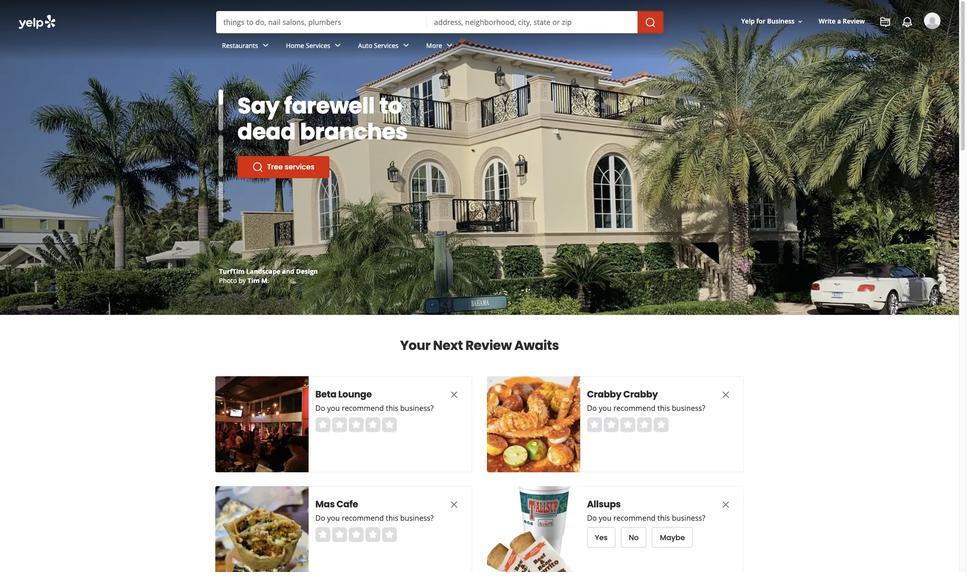 Task type: describe. For each thing, give the bounding box(es) containing it.
this up maybe button
[[658, 513, 670, 523]]

tim
[[248, 276, 260, 285]]

no
[[629, 532, 639, 543]]

(no rating) image for crabby
[[587, 418, 669, 432]]

beta lounge
[[316, 388, 372, 401]]

allsups
[[587, 498, 621, 511]]

24 chevron down v2 image
[[332, 40, 343, 51]]

rating element for crabby
[[587, 418, 669, 432]]

user actions element
[[734, 12, 954, 68]]

do for beta
[[316, 403, 325, 414]]

photo of allsups image
[[487, 487, 580, 572]]

do you recommend this business? for crabby
[[587, 403, 706, 414]]

Near text field
[[434, 17, 630, 27]]

crabby crabby link
[[587, 388, 703, 401]]

more
[[426, 41, 442, 50]]

recommend for crabby
[[614, 403, 656, 414]]

business? for cafe
[[400, 513, 434, 523]]

say farewell to dead branches
[[237, 91, 408, 147]]

landscape
[[246, 267, 280, 276]]

beta lounge link
[[316, 388, 431, 401]]

do you recommend this business? for lounge
[[316, 403, 434, 414]]

dismiss card image for crabby
[[720, 389, 731, 400]]

turftim
[[219, 267, 245, 276]]

maybe
[[660, 532, 685, 543]]

business
[[767, 17, 795, 26]]

24 chevron down v2 image for auto services
[[400, 40, 411, 51]]

no button
[[621, 528, 647, 548]]

dead
[[237, 116, 296, 147]]

cafe
[[337, 498, 358, 511]]

review for next
[[465, 337, 512, 355]]

do for crabby
[[587, 403, 597, 414]]

crabby crabby
[[587, 388, 658, 401]]

photo
[[219, 276, 237, 285]]

review for a
[[843, 17, 865, 26]]

notifications image
[[902, 17, 913, 28]]

write
[[819, 17, 836, 26]]

(no rating) image for lounge
[[316, 418, 397, 432]]

services for home services
[[306, 41, 330, 50]]

yelp for business
[[741, 17, 795, 26]]

farewell
[[284, 91, 375, 122]]

m.
[[261, 276, 269, 285]]

write a review
[[819, 17, 865, 26]]

Find text field
[[223, 17, 419, 27]]

do for mas
[[316, 513, 325, 523]]

you for beta
[[327, 403, 340, 414]]

write a review link
[[815, 13, 869, 30]]

auto services link
[[351, 33, 419, 60]]

search image
[[645, 17, 656, 28]]

lounge
[[338, 388, 372, 401]]

mas cafe link
[[316, 498, 431, 511]]

you down allsups
[[599, 513, 612, 523]]

next
[[433, 337, 463, 355]]

and
[[282, 267, 294, 276]]

auto
[[358, 41, 372, 50]]

none field near
[[434, 17, 630, 27]]

photo of crabby crabby image
[[487, 377, 580, 473]]

do you recommend this business? down the allsups link
[[587, 513, 706, 523]]

turftim landscape and design photo by tim m.
[[219, 267, 318, 285]]

this for lounge
[[386, 403, 399, 414]]

24 chevron down v2 image for restaurants
[[260, 40, 271, 51]]

(no rating) image for cafe
[[316, 528, 397, 542]]

yes button
[[587, 528, 616, 548]]

yes
[[595, 532, 608, 543]]



Task type: locate. For each thing, give the bounding box(es) containing it.
recommend for cafe
[[342, 513, 384, 523]]

24 chevron down v2 image right restaurants
[[260, 40, 271, 51]]

24 chevron down v2 image inside more link
[[444, 40, 455, 51]]

this
[[386, 403, 399, 414], [658, 403, 670, 414], [386, 513, 399, 523], [658, 513, 670, 523]]

recommend down the allsups link
[[614, 513, 656, 523]]

allsups link
[[587, 498, 703, 511]]

business? down crabby crabby link
[[672, 403, 706, 414]]

mas cafe
[[316, 498, 358, 511]]

rating element for lounge
[[316, 418, 397, 432]]

review right "a"
[[843, 17, 865, 26]]

do you recommend this business? down mas cafe link
[[316, 513, 434, 523]]

photo of mas cafe image
[[215, 487, 309, 572]]

services right auto
[[374, 41, 399, 50]]

do you recommend this business?
[[316, 403, 434, 414], [587, 403, 706, 414], [316, 513, 434, 523], [587, 513, 706, 523]]

business? down beta lounge link
[[400, 403, 434, 414]]

0 horizontal spatial services
[[306, 41, 330, 50]]

business? for lounge
[[400, 403, 434, 414]]

say
[[237, 91, 280, 122]]

you down mas cafe
[[327, 513, 340, 523]]

business?
[[400, 403, 434, 414], [672, 403, 706, 414], [400, 513, 434, 523], [672, 513, 706, 523]]

do
[[316, 403, 325, 414], [587, 403, 597, 414], [316, 513, 325, 523], [587, 513, 597, 523]]

this down crabby crabby link
[[658, 403, 670, 414]]

0 horizontal spatial none field
[[223, 17, 419, 27]]

restaurants link
[[215, 33, 278, 60]]

1 horizontal spatial 24 chevron down v2 image
[[400, 40, 411, 51]]

your
[[400, 337, 431, 355]]

24 chevron down v2 image for more
[[444, 40, 455, 51]]

awaits
[[514, 337, 559, 355]]

services left 24 chevron down v2 image
[[306, 41, 330, 50]]

auto services
[[358, 41, 399, 50]]

this for crabby
[[658, 403, 670, 414]]

1 vertical spatial review
[[465, 337, 512, 355]]

tim m. link
[[248, 276, 269, 285]]

tyler b. image
[[924, 12, 941, 29]]

2 services from the left
[[374, 41, 399, 50]]

dismiss card image
[[449, 389, 460, 400]]

dismiss card image
[[720, 389, 731, 400], [449, 499, 460, 510], [720, 499, 731, 510]]

do you recommend this business? down crabby crabby link
[[587, 403, 706, 414]]

by
[[239, 276, 246, 285]]

24 chevron down v2 image
[[260, 40, 271, 51], [400, 40, 411, 51], [444, 40, 455, 51]]

business? for crabby
[[672, 403, 706, 414]]

2 crabby from the left
[[624, 388, 658, 401]]

services for auto services
[[374, 41, 399, 50]]

None search field
[[0, 0, 959, 68], [216, 11, 665, 33], [0, 0, 959, 68], [216, 11, 665, 33]]

business categories element
[[215, 33, 941, 60]]

(no rating) image down crabby crabby
[[587, 418, 669, 432]]

24 chevron down v2 image inside auto services link
[[400, 40, 411, 51]]

home services
[[286, 41, 330, 50]]

services
[[285, 162, 314, 172]]

do down allsups
[[587, 513, 597, 523]]

1 crabby from the left
[[587, 388, 622, 401]]

do down beta
[[316, 403, 325, 414]]

review
[[843, 17, 865, 26], [465, 337, 512, 355]]

0 horizontal spatial crabby
[[587, 388, 622, 401]]

1 horizontal spatial services
[[374, 41, 399, 50]]

business? down mas cafe link
[[400, 513, 434, 523]]

24 chevron down v2 image right more
[[444, 40, 455, 51]]

(no rating) image
[[316, 418, 397, 432], [587, 418, 669, 432], [316, 528, 397, 542]]

rating element down cafe
[[316, 528, 397, 542]]

1 horizontal spatial crabby
[[624, 388, 658, 401]]

recommend down crabby crabby link
[[614, 403, 656, 414]]

services inside home services 'link'
[[306, 41, 330, 50]]

1 none field from the left
[[223, 17, 419, 27]]

review right next at the bottom left of the page
[[465, 337, 512, 355]]

projects image
[[880, 17, 891, 28]]

2 24 chevron down v2 image from the left
[[400, 40, 411, 51]]

24 chevron down v2 image inside restaurants link
[[260, 40, 271, 51]]

recommend
[[342, 403, 384, 414], [614, 403, 656, 414], [342, 513, 384, 523], [614, 513, 656, 523]]

24 search v2 image
[[252, 162, 263, 173]]

do you recommend this business? for cafe
[[316, 513, 434, 523]]

design
[[296, 267, 318, 276]]

rating element
[[316, 418, 397, 432], [587, 418, 669, 432], [316, 528, 397, 542]]

2 none field from the left
[[434, 17, 630, 27]]

you for mas
[[327, 513, 340, 523]]

you
[[327, 403, 340, 414], [599, 403, 612, 414], [327, 513, 340, 523], [599, 513, 612, 523]]

services inside auto services link
[[374, 41, 399, 50]]

your next review awaits
[[400, 337, 559, 355]]

tree
[[267, 162, 283, 172]]

you down beta
[[327, 403, 340, 414]]

yelp
[[741, 17, 755, 26]]

None field
[[223, 17, 419, 27], [434, 17, 630, 27]]

for
[[756, 17, 766, 26]]

home services link
[[278, 33, 351, 60]]

tree services
[[267, 162, 314, 172]]

(no rating) image down lounge
[[316, 418, 397, 432]]

1 horizontal spatial review
[[843, 17, 865, 26]]

recommend down lounge
[[342, 403, 384, 414]]

mas
[[316, 498, 335, 511]]

restaurants
[[222, 41, 258, 50]]

this down beta lounge link
[[386, 403, 399, 414]]

do down crabby crabby
[[587, 403, 597, 414]]

recommend down mas cafe link
[[342, 513, 384, 523]]

1 services from the left
[[306, 41, 330, 50]]

this for cafe
[[386, 513, 399, 523]]

do you recommend this business? down beta lounge link
[[316, 403, 434, 414]]

turftim landscape and design link
[[219, 267, 318, 276]]

1 horizontal spatial none field
[[434, 17, 630, 27]]

3 24 chevron down v2 image from the left
[[444, 40, 455, 51]]

home
[[286, 41, 304, 50]]

None radio
[[332, 418, 347, 432], [365, 418, 380, 432], [604, 418, 619, 432], [620, 418, 635, 432], [637, 418, 652, 432], [654, 418, 669, 432], [316, 528, 330, 542], [365, 528, 380, 542], [332, 418, 347, 432], [365, 418, 380, 432], [604, 418, 619, 432], [620, 418, 635, 432], [637, 418, 652, 432], [654, 418, 669, 432], [316, 528, 330, 542], [365, 528, 380, 542]]

explore banner section banner
[[0, 0, 959, 315]]

rating element down crabby crabby
[[587, 418, 669, 432]]

24 chevron down v2 image right auto services
[[400, 40, 411, 51]]

rating element down lounge
[[316, 418, 397, 432]]

(no rating) image down cafe
[[316, 528, 397, 542]]

None radio
[[316, 418, 330, 432], [349, 418, 364, 432], [382, 418, 397, 432], [587, 418, 602, 432], [332, 528, 347, 542], [349, 528, 364, 542], [382, 528, 397, 542], [316, 418, 330, 432], [349, 418, 364, 432], [382, 418, 397, 432], [587, 418, 602, 432], [332, 528, 347, 542], [349, 528, 364, 542], [382, 528, 397, 542]]

maybe button
[[652, 528, 693, 548]]

1 24 chevron down v2 image from the left
[[260, 40, 271, 51]]

business? up maybe button
[[672, 513, 706, 523]]

0 horizontal spatial review
[[465, 337, 512, 355]]

tree services link
[[237, 156, 329, 178]]

16 chevron down v2 image
[[796, 18, 804, 25]]

crabby
[[587, 388, 622, 401], [624, 388, 658, 401]]

more link
[[419, 33, 463, 60]]

do down the "mas"
[[316, 513, 325, 523]]

yelp for business button
[[738, 13, 808, 30]]

recommend for lounge
[[342, 403, 384, 414]]

branches
[[300, 116, 408, 147]]

0 horizontal spatial 24 chevron down v2 image
[[260, 40, 271, 51]]

a
[[837, 17, 841, 26]]

you down crabby crabby
[[599, 403, 612, 414]]

to
[[379, 91, 402, 122]]

review inside user actions element
[[843, 17, 865, 26]]

photo of beta lounge image
[[215, 377, 309, 473]]

this down mas cafe link
[[386, 513, 399, 523]]

dismiss card image for cafe
[[449, 499, 460, 510]]

rating element for cafe
[[316, 528, 397, 542]]

you for crabby
[[599, 403, 612, 414]]

none field find
[[223, 17, 419, 27]]

services
[[306, 41, 330, 50], [374, 41, 399, 50]]

beta
[[316, 388, 337, 401]]

0 vertical spatial review
[[843, 17, 865, 26]]

2 horizontal spatial 24 chevron down v2 image
[[444, 40, 455, 51]]



Task type: vqa. For each thing, say whether or not it's contained in the screenshot.
Accessibility Statement "Link"
no



